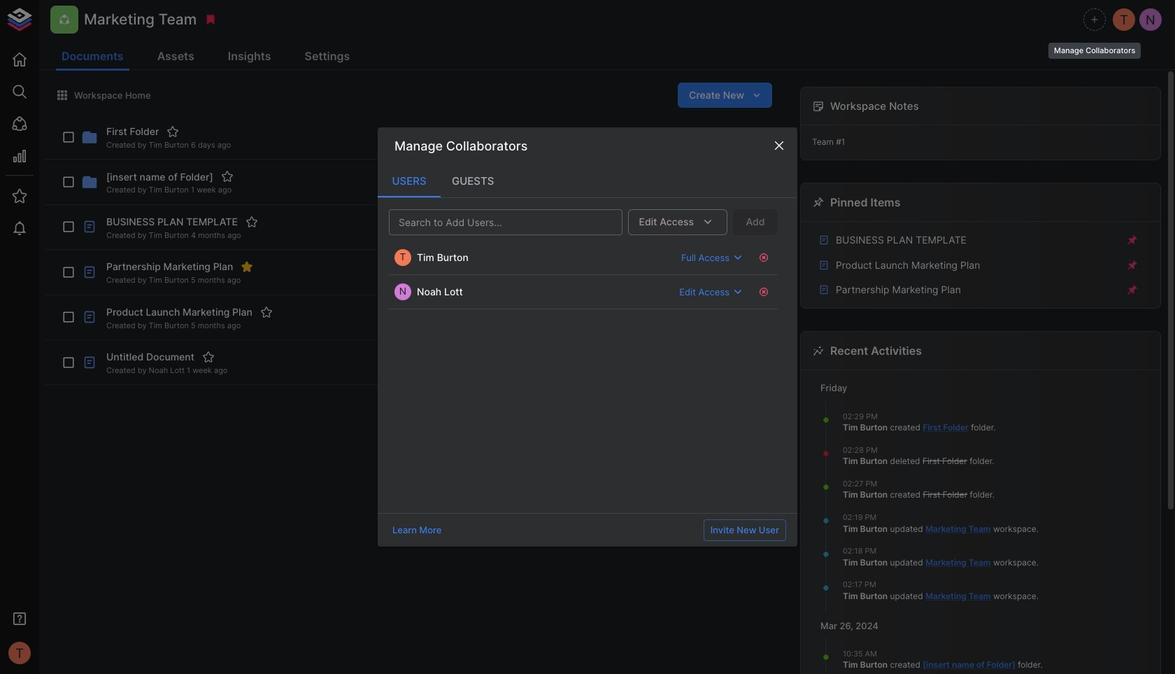 Task type: vqa. For each thing, say whether or not it's contained in the screenshot.
first Unpin icon from the bottom of the page
yes



Task type: describe. For each thing, give the bounding box(es) containing it.
remove bookmark image
[[205, 13, 217, 26]]

1 horizontal spatial favorite image
[[202, 351, 215, 363]]

remove favorite image
[[241, 260, 254, 273]]

3 unpin image from the top
[[1127, 284, 1139, 296]]

0 vertical spatial favorite image
[[167, 125, 179, 138]]

1 unpin image from the top
[[1127, 234, 1139, 246]]

2 horizontal spatial favorite image
[[246, 215, 258, 228]]



Task type: locate. For each thing, give the bounding box(es) containing it.
1 vertical spatial unpin image
[[1127, 259, 1139, 271]]

2 vertical spatial favorite image
[[202, 351, 215, 363]]

tooltip
[[1048, 33, 1143, 60]]

1 vertical spatial favorite image
[[260, 306, 273, 318]]

0 horizontal spatial favorite image
[[167, 125, 179, 138]]

2 unpin image from the top
[[1127, 259, 1139, 271]]

2 vertical spatial unpin image
[[1127, 284, 1139, 296]]

dialog
[[378, 127, 798, 547]]

unpin image
[[1127, 234, 1139, 246], [1127, 259, 1139, 271], [1127, 284, 1139, 296]]

1 horizontal spatial favorite image
[[260, 306, 273, 318]]

favorite image
[[167, 125, 179, 138], [246, 215, 258, 228], [202, 351, 215, 363]]

tab list
[[378, 164, 798, 197]]

Search to Add Users... text field
[[393, 214, 595, 231]]

0 vertical spatial unpin image
[[1127, 234, 1139, 246]]

0 horizontal spatial favorite image
[[221, 170, 234, 183]]

favorite image
[[221, 170, 234, 183], [260, 306, 273, 318]]

1 vertical spatial favorite image
[[246, 215, 258, 228]]

0 vertical spatial favorite image
[[221, 170, 234, 183]]



